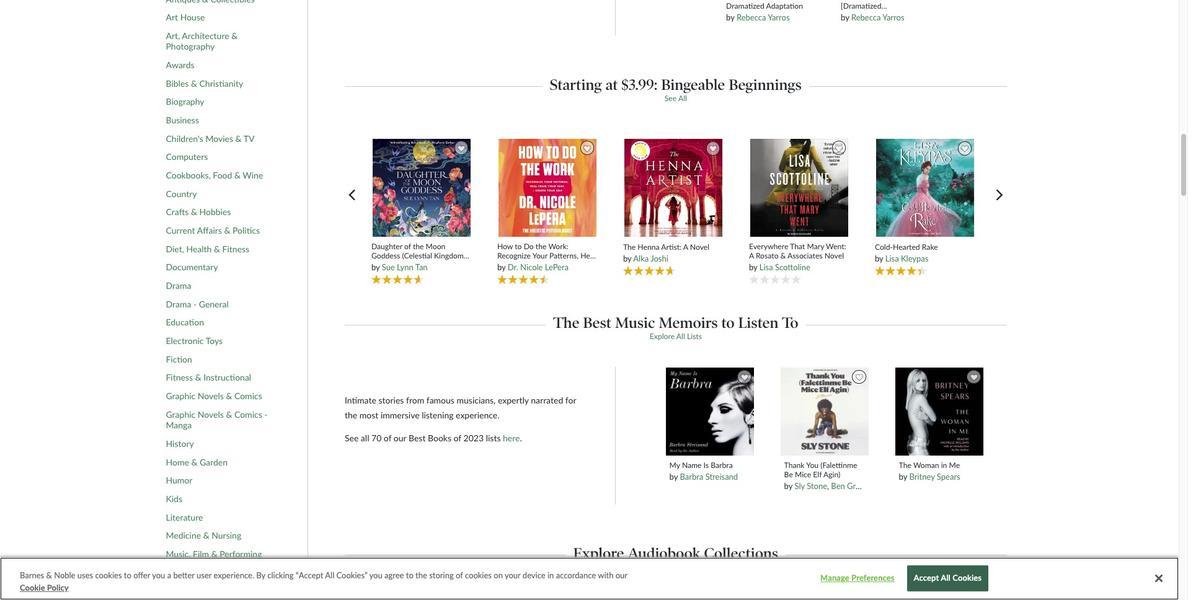 Task type: describe. For each thing, give the bounding box(es) containing it.
2 cookies from the left
[[465, 571, 492, 581]]

by left sue
[[372, 263, 380, 273]]

& inside everywhere that mary went: a rosato & associates novel by lisa scottoline
[[781, 251, 786, 261]]

beginnings
[[729, 75, 802, 93]]

electronic toys link
[[166, 336, 223, 347]]

movies
[[206, 133, 233, 144]]

tan
[[416, 263, 428, 273]]

of left 2023
[[454, 433, 462, 444]]

1 cookies from the left
[[95, 571, 122, 581]]

wing for empyrean
[[865, 0, 883, 1]]

(1
[[770, 0, 777, 1]]

film
[[193, 549, 209, 560]]

photography
[[166, 41, 215, 52]]

intimate stories from famous musicians, expertly narrated for the most immersive listening experience.
[[345, 395, 577, 421]]

2 you from the left
[[370, 571, 383, 581]]

name
[[682, 461, 702, 470]]

drama - general
[[166, 299, 229, 309]]

literature link
[[166, 512, 203, 523]]

to right agree
[[406, 571, 414, 581]]

medicine & nursing link
[[166, 531, 241, 542]]

kids
[[166, 494, 182, 504]]

& inside cookbooks, food & wine link
[[234, 170, 241, 181]]

rebecca yarros link for fourth wing (1 of 2): dramatized adaptation
[[737, 12, 790, 22]]

experience. inside intimate stories from famous musicians, expertly narrated for the most immersive listening experience.
[[456, 410, 500, 421]]

by left dr.
[[498, 263, 506, 273]]

by inside the thank you (falettinme be mice elf agin) by sly stone , ben greenman
[[785, 482, 793, 492]]

2023
[[464, 433, 484, 444]]

everywhere that mary went: a rosato & associates novel link
[[749, 242, 850, 261]]

everywhere that mary went: a rosato & associates novel image
[[750, 138, 850, 237]]

the for novel
[[624, 242, 636, 252]]

daughter of the moon goddess (celestial kingdom duology #1) image
[[372, 138, 472, 237]]

rosato
[[756, 251, 779, 261]]

by inside everywhere that mary went: a rosato & associates novel by lisa scottoline
[[749, 263, 758, 273]]

tv
[[244, 133, 255, 144]]

of inside fourth wing (1 of 2): dramatized adaptation by rebecca yarros
[[779, 0, 785, 1]]

rake
[[923, 242, 939, 252]]

agin)
[[824, 470, 841, 480]]

diet,
[[166, 244, 184, 254]]

bibles
[[166, 78, 189, 89]]

computers link
[[166, 152, 208, 162]]

fitness & instructional
[[166, 373, 251, 383]]

bingeable
[[662, 75, 726, 93]]

daughter of the moon goddess (celestial kingdom duology #1)
[[372, 242, 464, 270]]

documentary link
[[166, 262, 218, 273]]

fourth for rebecca
[[727, 0, 749, 1]]

barnes & noble uses cookies to offer you a better user experience. by clicking "accept all cookies" you agree to the storing of cookies on your device in accordance with our cookie policy
[[20, 571, 628, 593]]

britney
[[910, 472, 935, 482]]

lynn
[[397, 263, 414, 273]]

music
[[616, 314, 656, 332]]

fiction
[[166, 354, 192, 365]]

mystery
[[166, 578, 197, 589]]

recognize
[[498, 251, 531, 261]]

user
[[197, 571, 212, 581]]

1 horizontal spatial fitness
[[222, 244, 250, 254]]

patterns,
[[550, 251, 579, 261]]

drama for drama - general
[[166, 299, 191, 309]]

from inside how to do the work: recognize your patterns, heal from your past, and create your self
[[498, 261, 513, 270]]

duology
[[372, 261, 399, 270]]

mice
[[795, 470, 812, 480]]

explore inside the best music memoirs to listen to explore all lists
[[650, 332, 675, 342]]

adaptation]:
[[841, 10, 882, 20]]

clicking
[[268, 571, 294, 581]]

cookie policy link
[[20, 582, 69, 594]]

daughter
[[372, 242, 403, 251]]

home
[[166, 457, 189, 468]]

fourth wing (2 of 2) [dramatized adaptation]: the empyrean 1 link
[[841, 0, 922, 29]]

0 horizontal spatial your
[[498, 270, 513, 280]]

novel inside everywhere that mary went: a rosato & associates novel by lisa scottoline
[[825, 251, 844, 261]]

all inside starting at $3.99: bingeable beginnings see all
[[679, 93, 687, 103]]

full cast audiobooks image
[[742, 580, 875, 601]]

by rebecca yarros
[[841, 12, 905, 22]]

the inside daughter of the moon goddess (celestial kingdom duology #1)
[[413, 242, 424, 251]]

& inside graphic novels & comics link
[[226, 391, 232, 402]]

& inside fitness & instructional link
[[195, 373, 201, 383]]

barnes
[[20, 571, 44, 581]]

the for to
[[554, 314, 580, 332]]

by sue lynn tan
[[372, 263, 428, 273]]

rebecca yarros link for fourth wing (2 of 2) [dramatized adaptation]: the empyrean 1
[[852, 12, 905, 22]]

diet, health & fitness
[[166, 244, 250, 254]]

accept all cookies
[[914, 574, 982, 584]]

fourth wing (2 of 2) [dramatized adaptation]: the empyrean 1
[[841, 0, 908, 29]]

& inside graphic novels & comics - manga
[[226, 409, 232, 420]]

memoirs
[[659, 314, 718, 332]]

stories
[[379, 395, 404, 406]]

electronic
[[166, 336, 204, 346]]

current affairs & politics link
[[166, 225, 260, 236]]

manage
[[821, 574, 850, 584]]

drama for the drama 'link'
[[166, 280, 191, 291]]

by inside the woman in me by britney spears
[[899, 472, 908, 482]]

see inside starting at $3.99: bingeable beginnings see all
[[665, 93, 677, 103]]

humor link
[[166, 475, 193, 486]]

mystery & crime
[[166, 578, 231, 589]]

drama link
[[166, 280, 191, 291]]

by down [dramatized
[[841, 12, 850, 22]]

,
[[828, 482, 830, 492]]

wine
[[243, 170, 263, 181]]

graphic novels & comics link
[[166, 391, 262, 402]]

history
[[166, 439, 194, 449]]

awards link
[[166, 60, 195, 70]]

mary
[[808, 242, 825, 251]]

the henna artist: a novel link
[[624, 242, 724, 252]]

& inside music, film & performing arts
[[211, 549, 218, 560]]

our inside the barnes & noble uses cookies to offer you a better user experience. by clicking "accept all cookies" you agree to the storing of cookies on your device in accordance with our cookie policy
[[616, 571, 628, 581]]

food
[[213, 170, 232, 181]]

politics
[[233, 225, 260, 236]]

original audiobooks image
[[875, 580, 1007, 601]]

& inside the "crafts & hobbies" link
[[191, 207, 197, 217]]

the inside fourth wing (2 of 2) [dramatized adaptation]: the empyrean 1
[[884, 10, 897, 20]]

do
[[524, 242, 534, 251]]

yarros inside fourth wing (1 of 2): dramatized adaptation by rebecca yarros
[[768, 12, 790, 22]]

novel inside the henna artist: a novel by alka joshi
[[690, 242, 710, 252]]

biography
[[166, 96, 204, 107]]

lisa inside cold-hearted rake by lisa kleypas
[[886, 254, 899, 264]]

& inside bibles & christianity link
[[191, 78, 197, 89]]

joshi
[[651, 254, 669, 264]]

wing for rebecca
[[751, 0, 768, 1]]

house
[[180, 12, 205, 22]]

arts
[[166, 560, 182, 571]]

cold-hearted rake image
[[876, 139, 976, 238]]

see all 70 of our best books of 2023 lists here .
[[345, 433, 522, 444]]

0 horizontal spatial best
[[409, 433, 426, 444]]

1 horizontal spatial barbra
[[711, 461, 733, 470]]

henna
[[638, 242, 660, 252]]

country
[[166, 188, 197, 199]]

the henna artist: a novel image
[[624, 139, 724, 238]]

starting at $3.99: bingeable beginnings see all
[[550, 75, 802, 103]]

to left offer
[[124, 571, 131, 581]]

past,
[[532, 261, 548, 270]]

you
[[807, 461, 819, 470]]

novels for graphic novels & comics
[[198, 391, 224, 402]]

novels for graphic novels & comics - manga
[[198, 409, 224, 420]]

kleypas
[[902, 254, 929, 264]]

in inside the woman in me by britney spears
[[942, 461, 948, 470]]

alka
[[634, 254, 649, 264]]

to inside the best music memoirs to listen to explore all lists
[[722, 314, 735, 332]]



Task type: vqa. For each thing, say whether or not it's contained in the screenshot.
riley
no



Task type: locate. For each thing, give the bounding box(es) containing it.
hearted
[[894, 242, 921, 252]]

celebrity narrator image
[[345, 580, 477, 601]]

business link
[[166, 115, 199, 126]]

novel down went:
[[825, 251, 844, 261]]

1 horizontal spatial a
[[749, 251, 754, 261]]

the inside how to do the work: recognize your patterns, heal from your past, and create your self
[[536, 242, 547, 251]]

music, film & performing arts link
[[166, 549, 269, 571]]

the best music memoirs to listen to explore all lists
[[554, 314, 799, 342]]

lisa inside everywhere that mary went: a rosato & associates novel by lisa scottoline
[[760, 263, 773, 273]]

novels inside graphic novels & comics - manga
[[198, 409, 224, 420]]

you
[[152, 571, 165, 581], [370, 571, 383, 581]]

& right food
[[234, 170, 241, 181]]

0 vertical spatial best
[[583, 314, 612, 332]]

wing up [dramatized
[[865, 0, 883, 1]]

1 horizontal spatial explore
[[650, 332, 675, 342]]

medicine & nursing
[[166, 531, 241, 541]]

award winners image
[[610, 580, 742, 601]]

1 rebecca yarros link from the left
[[737, 12, 790, 22]]

the up alka
[[624, 242, 636, 252]]

rebecca down dramatized
[[737, 12, 767, 22]]

of inside daughter of the moon goddess (celestial kingdom duology #1)
[[405, 242, 411, 251]]

elf
[[814, 470, 822, 480]]

& inside art, architecture & photography
[[232, 30, 238, 41]]

experience. down performing
[[214, 571, 254, 581]]

uses
[[77, 571, 93, 581]]

a
[[684, 242, 689, 252], [749, 251, 754, 261]]

0 vertical spatial graphic
[[166, 391, 196, 402]]

how to do the work: recognize your patterns, heal from your past, and create your self image
[[498, 138, 598, 237]]

in right device
[[548, 571, 554, 581]]

medicine
[[166, 531, 201, 541]]

2 wing from the left
[[865, 0, 883, 1]]

cookbooks, food & wine
[[166, 170, 263, 181]]

of up adaptation
[[779, 0, 785, 1]]

cookies left on
[[465, 571, 492, 581]]

0 horizontal spatial cookies
[[95, 571, 122, 581]]

accordance
[[556, 571, 596, 581]]

author reading audiobook image
[[477, 580, 610, 601]]

all down "bingeable"
[[679, 93, 687, 103]]

wing inside fourth wing (1 of 2): dramatized adaptation by rebecca yarros
[[751, 0, 768, 1]]

the henna artist: a novel by alka joshi
[[624, 242, 710, 264]]

1 horizontal spatial you
[[370, 571, 383, 581]]

your left self
[[498, 270, 513, 280]]

to inside how to do the work: recognize your patterns, heal from your past, and create your self
[[515, 242, 522, 251]]

general
[[199, 299, 229, 309]]

adaptation
[[767, 1, 804, 10]]

the up (celestial
[[413, 242, 424, 251]]

(2
[[885, 0, 891, 1]]

1 horizontal spatial experience.
[[456, 410, 500, 421]]

0 vertical spatial explore
[[650, 332, 675, 342]]

& right architecture
[[232, 30, 238, 41]]

0 horizontal spatial -
[[194, 299, 197, 309]]

1 vertical spatial -
[[265, 409, 268, 420]]

2 novels from the top
[[198, 409, 224, 420]]

& inside the barnes & noble uses cookies to offer you a better user experience. by clicking "accept all cookies" you agree to the storing of cookies on your device in accordance with our cookie policy
[[46, 571, 52, 581]]

by down dramatized
[[727, 12, 735, 22]]

& up the "lisa scottoline" link
[[781, 251, 786, 261]]

& left the tv
[[235, 133, 242, 144]]

by left sly
[[785, 482, 793, 492]]

a right artist:
[[684, 242, 689, 252]]

the down the lepera
[[554, 314, 580, 332]]

& inside home & garden link
[[191, 457, 198, 468]]

all right "accept
[[325, 571, 335, 581]]

& up graphic novels & comics at left
[[195, 373, 201, 383]]

and
[[550, 261, 562, 270]]

the right do
[[536, 242, 547, 251]]

a inside the henna artist: a novel by alka joshi
[[684, 242, 689, 252]]

comics down instructional
[[235, 391, 262, 402]]

all inside button
[[941, 574, 951, 584]]

garden
[[200, 457, 228, 468]]

lepera
[[545, 263, 569, 273]]

0 vertical spatial experience.
[[456, 410, 500, 421]]

fourth
[[727, 0, 749, 1], [841, 0, 864, 1]]

the woman in me image
[[895, 367, 985, 456]]

2)
[[902, 0, 908, 1]]

1 vertical spatial fitness
[[166, 373, 193, 383]]

music, film & performing arts
[[166, 549, 262, 571]]

2 fourth from the left
[[841, 0, 864, 1]]

of right storing
[[456, 571, 463, 581]]

novels down graphic novels & comics link
[[198, 409, 224, 420]]

0 horizontal spatial rebecca yarros link
[[737, 12, 790, 22]]

see down "bingeable"
[[665, 93, 677, 103]]

2 comics from the top
[[235, 409, 262, 420]]

from down recognize
[[498, 261, 513, 270]]

2 drama from the top
[[166, 299, 191, 309]]

all inside the barnes & noble uses cookies to offer you a better user experience. by clicking "accept all cookies" you agree to the storing of cookies on your device in accordance with our cookie policy
[[325, 571, 335, 581]]

best left books
[[409, 433, 426, 444]]

0 horizontal spatial novel
[[690, 242, 710, 252]]

from up "immersive"
[[406, 395, 425, 406]]

thank
[[785, 461, 805, 470]]

lisa scottoline link
[[760, 263, 811, 273]]

experience. inside the barnes & noble uses cookies to offer you a better user experience. by clicking "accept all cookies" you agree to the storing of cookies on your device in accordance with our cookie policy
[[214, 571, 254, 581]]

your up self
[[515, 261, 530, 270]]

1 wing from the left
[[751, 0, 768, 1]]

1 novels from the top
[[198, 391, 224, 402]]

1 graphic from the top
[[166, 391, 196, 402]]

your
[[533, 251, 548, 261], [515, 261, 530, 270], [498, 270, 513, 280]]

graphic inside graphic novels & comics - manga
[[166, 409, 196, 420]]

to left listen
[[722, 314, 735, 332]]

mystery & crime link
[[166, 578, 231, 589]]

current
[[166, 225, 195, 236]]

& right health
[[214, 244, 220, 254]]

art, architecture & photography link
[[166, 30, 269, 52]]

1 horizontal spatial our
[[616, 571, 628, 581]]

a inside everywhere that mary went: a rosato & associates novel by lisa scottoline
[[749, 251, 754, 261]]

0 vertical spatial comics
[[235, 391, 262, 402]]

collections
[[704, 545, 779, 563]]

0 horizontal spatial a
[[684, 242, 689, 252]]

the up britney
[[899, 461, 912, 470]]

& inside children's movies & tv link
[[235, 133, 242, 144]]

0 vertical spatial drama
[[166, 280, 191, 291]]

0 vertical spatial see
[[665, 93, 677, 103]]

0 horizontal spatial fitness
[[166, 373, 193, 383]]

1 yarros from the left
[[768, 12, 790, 22]]

ben
[[832, 482, 846, 492]]

a left rosato
[[749, 251, 754, 261]]

awards
[[166, 60, 195, 70]]

accept all cookies button
[[907, 566, 989, 592]]

70
[[372, 433, 382, 444]]

0 vertical spatial our
[[394, 433, 407, 444]]

1 horizontal spatial in
[[942, 461, 948, 470]]

1 horizontal spatial lisa
[[886, 254, 899, 264]]

moon
[[426, 242, 446, 251]]

1 horizontal spatial novel
[[825, 251, 844, 261]]

1 vertical spatial comics
[[235, 409, 262, 420]]

crime
[[208, 578, 231, 589]]

literature
[[166, 512, 203, 523]]

business
[[166, 115, 199, 125]]

of inside fourth wing (2 of 2) [dramatized adaptation]: the empyrean 1
[[893, 0, 900, 1]]

1 horizontal spatial yarros
[[883, 12, 905, 22]]

see left all
[[345, 433, 359, 444]]

0 horizontal spatial rebecca
[[737, 12, 767, 22]]

& up film
[[203, 531, 210, 541]]

dr. nicole lepera link
[[508, 263, 569, 273]]

1 drama from the top
[[166, 280, 191, 291]]

1 vertical spatial from
[[406, 395, 425, 406]]

in inside the barnes & noble uses cookies to offer you a better user experience. by clicking "accept all cookies" you agree to the storing of cookies on your device in accordance with our cookie policy
[[548, 571, 554, 581]]

explore down the memoirs
[[650, 332, 675, 342]]

2 rebecca yarros link from the left
[[852, 12, 905, 22]]

a
[[167, 571, 171, 581]]

0 horizontal spatial experience.
[[214, 571, 254, 581]]

0 horizontal spatial fourth
[[727, 0, 749, 1]]

the down intimate
[[345, 410, 358, 421]]

1 vertical spatial graphic
[[166, 409, 196, 420]]

wing inside fourth wing (2 of 2) [dramatized adaptation]: the empyrean 1
[[865, 0, 883, 1]]

all inside the best music memoirs to listen to explore all lists
[[677, 332, 685, 342]]

1 vertical spatial best
[[409, 433, 426, 444]]

you left agree
[[370, 571, 383, 581]]

barbra down name on the bottom of the page
[[680, 472, 704, 482]]

0 horizontal spatial see
[[345, 433, 359, 444]]

& right 'affairs'
[[224, 225, 230, 236]]

1 horizontal spatial best
[[583, 314, 612, 332]]

fourth for empyrean
[[841, 0, 864, 1]]

novel right artist:
[[690, 242, 710, 252]]

0 vertical spatial -
[[194, 299, 197, 309]]

woman
[[914, 461, 940, 470]]

1 fourth from the left
[[727, 0, 749, 1]]

barbra streisand link
[[680, 472, 738, 482]]

comics inside graphic novels & comics - manga
[[235, 409, 262, 420]]

1 vertical spatial novels
[[198, 409, 224, 420]]

1 vertical spatial experience.
[[214, 571, 254, 581]]

best left music
[[583, 314, 612, 332]]

best inside the best music memoirs to listen to explore all lists
[[583, 314, 612, 332]]

sue lynn tan link
[[382, 263, 428, 273]]

- inside graphic novels & comics - manga
[[265, 409, 268, 420]]

1 vertical spatial our
[[616, 571, 628, 581]]

& up cookie policy 'link'
[[46, 571, 52, 581]]

by inside the my name is barbra by barbra streisand
[[670, 472, 678, 482]]

by inside cold-hearted rake by lisa kleypas
[[875, 254, 884, 264]]

0 vertical spatial novels
[[198, 391, 224, 402]]

0 vertical spatial from
[[498, 261, 513, 270]]

everywhere
[[749, 242, 789, 251]]

self
[[514, 270, 527, 280]]

1 rebecca from the left
[[737, 12, 767, 22]]

sly
[[795, 482, 805, 492]]

2 yarros from the left
[[883, 12, 905, 22]]

1 vertical spatial in
[[548, 571, 554, 581]]

1 horizontal spatial cookies
[[465, 571, 492, 581]]

novels down fitness & instructional link
[[198, 391, 224, 402]]

the down (2
[[884, 10, 897, 20]]

comics for graphic novels & comics - manga
[[235, 409, 262, 420]]

0 vertical spatial fitness
[[222, 244, 250, 254]]

books
[[428, 433, 452, 444]]

0 horizontal spatial wing
[[751, 0, 768, 1]]

all right "accept"
[[941, 574, 951, 584]]

manage preferences button
[[819, 567, 897, 591]]

drama down documentary link
[[166, 280, 191, 291]]

you left a
[[152, 571, 165, 581]]

by down the cold-
[[875, 254, 884, 264]]

affairs
[[197, 225, 222, 236]]

by
[[256, 571, 266, 581]]

fitness
[[222, 244, 250, 254], [166, 373, 193, 383]]

your up past,
[[533, 251, 548, 261]]

0 vertical spatial in
[[942, 461, 948, 470]]

1 you from the left
[[152, 571, 165, 581]]

cookies right uses at the bottom left of the page
[[95, 571, 122, 581]]

0 horizontal spatial yarros
[[768, 12, 790, 22]]

home & garden
[[166, 457, 228, 468]]

& inside diet, health & fitness link
[[214, 244, 220, 254]]

the for by
[[899, 461, 912, 470]]

lists
[[687, 332, 702, 342]]

for
[[566, 395, 577, 406]]

2):
[[787, 0, 796, 1]]

all left "lists"
[[677, 332, 685, 342]]

wing left the (1
[[751, 0, 768, 1]]

our right with
[[616, 571, 628, 581]]

& right bibles
[[191, 78, 197, 89]]

1 horizontal spatial wing
[[865, 0, 883, 1]]

1 vertical spatial drama
[[166, 299, 191, 309]]

& right the home
[[191, 457, 198, 468]]

graphic novels & comics
[[166, 391, 262, 402]]

fourth up [dramatized
[[841, 0, 864, 1]]

to up recognize
[[515, 242, 522, 251]]

rebecca inside fourth wing (1 of 2): dramatized adaptation by rebecca yarros
[[737, 12, 767, 22]]

& inside medicine & nursing link
[[203, 531, 210, 541]]

2 horizontal spatial your
[[533, 251, 548, 261]]

by inside fourth wing (1 of 2): dramatized adaptation by rebecca yarros
[[727, 12, 735, 22]]

1 vertical spatial see
[[345, 433, 359, 444]]

drama
[[166, 280, 191, 291], [166, 299, 191, 309]]

& inside current affairs & politics link
[[224, 225, 230, 236]]

kingdom
[[434, 251, 464, 261]]

0 vertical spatial barbra
[[711, 461, 733, 470]]

fourth wing (1 of 2): dramatized adaptation by rebecca yarros
[[727, 0, 804, 22]]

0 horizontal spatial in
[[548, 571, 554, 581]]

& right crafts
[[191, 207, 197, 217]]

fourth inside fourth wing (1 of 2): dramatized adaptation by rebecca yarros
[[727, 0, 749, 1]]

barbra up streisand
[[711, 461, 733, 470]]

our down "immersive"
[[394, 433, 407, 444]]

cookies
[[953, 574, 982, 584]]

1 vertical spatial barbra
[[680, 472, 704, 482]]

history link
[[166, 439, 194, 449]]

& down instructional
[[226, 391, 232, 402]]

graphic for graphic novels & comics
[[166, 391, 196, 402]]

& inside mystery & crime link
[[199, 578, 206, 589]]

drama down the drama 'link'
[[166, 299, 191, 309]]

by inside the henna artist: a novel by alka joshi
[[624, 254, 632, 264]]

2 rebecca from the left
[[852, 12, 881, 22]]

musicians,
[[457, 395, 496, 406]]

cold-hearted rake by lisa kleypas
[[875, 242, 939, 264]]

of right 70
[[384, 433, 392, 444]]

1 horizontal spatial rebecca
[[852, 12, 881, 22]]

explore all lists link
[[650, 332, 702, 342]]

the inside the best music memoirs to listen to explore all lists
[[554, 314, 580, 332]]

my name is barbra by barbra streisand
[[670, 461, 738, 482]]

preferences
[[852, 574, 895, 584]]

the inside the henna artist: a novel by alka joshi
[[624, 242, 636, 252]]

0 horizontal spatial from
[[406, 395, 425, 406]]

& down graphic novels & comics link
[[226, 409, 232, 420]]

rebecca down [dramatized
[[852, 12, 881, 22]]

0 horizontal spatial our
[[394, 433, 407, 444]]

0 horizontal spatial explore
[[574, 545, 625, 563]]

by left alka
[[624, 254, 632, 264]]

cookies
[[95, 571, 122, 581], [465, 571, 492, 581]]

&
[[232, 30, 238, 41], [191, 78, 197, 89], [235, 133, 242, 144], [234, 170, 241, 181], [191, 207, 197, 217], [224, 225, 230, 236], [214, 244, 220, 254], [781, 251, 786, 261], [195, 373, 201, 383], [226, 391, 232, 402], [226, 409, 232, 420], [191, 457, 198, 468], [203, 531, 210, 541], [211, 549, 218, 560], [46, 571, 52, 581], [199, 578, 206, 589]]

education
[[166, 317, 204, 328]]

$3.99:
[[622, 75, 658, 93]]

lisa down the cold-
[[886, 254, 899, 264]]

the left storing
[[416, 571, 427, 581]]

empyrean
[[841, 20, 874, 29]]

in left 'me'
[[942, 461, 948, 470]]

artist:
[[662, 242, 682, 252]]

2 graphic from the top
[[166, 409, 196, 420]]

1 horizontal spatial from
[[498, 261, 513, 270]]

explore up with
[[574, 545, 625, 563]]

0 horizontal spatial you
[[152, 571, 165, 581]]

crafts & hobbies
[[166, 207, 231, 217]]

nursing
[[212, 531, 241, 541]]

1 horizontal spatial rebecca yarros link
[[852, 12, 905, 22]]

& left crime
[[199, 578, 206, 589]]

my name is barbra image
[[666, 367, 755, 456]]

fiction link
[[166, 354, 192, 365]]

the inside the woman in me by britney spears
[[899, 461, 912, 470]]

1 horizontal spatial -
[[265, 409, 268, 420]]

performing
[[220, 549, 262, 560]]

at
[[606, 75, 618, 93]]

yarros down adaptation
[[768, 12, 790, 22]]

of right (2
[[893, 0, 900, 1]]

by
[[727, 12, 735, 22], [841, 12, 850, 22], [624, 254, 632, 264], [875, 254, 884, 264], [372, 263, 380, 273], [498, 263, 506, 273], [749, 263, 758, 273], [670, 472, 678, 482], [899, 472, 908, 482], [785, 482, 793, 492]]

1 horizontal spatial see
[[665, 93, 677, 103]]

1 comics from the top
[[235, 391, 262, 402]]

graphic
[[166, 391, 196, 402], [166, 409, 196, 420]]

1
[[876, 20, 881, 29]]

1 horizontal spatial your
[[515, 261, 530, 270]]

by left britney
[[899, 472, 908, 482]]

education link
[[166, 317, 204, 328]]

privacy alert dialog
[[0, 558, 1180, 601]]

of up (celestial
[[405, 242, 411, 251]]

alka joshi link
[[634, 254, 669, 264]]

the inside intimate stories from famous musicians, expertly narrated for the most immersive listening experience.
[[345, 410, 358, 421]]

comics down graphic novels & comics link
[[235, 409, 262, 420]]

thank you (falettinme be mice elf agin) link
[[785, 461, 866, 480]]

1 horizontal spatial fourth
[[841, 0, 864, 1]]

experience. down musicians,
[[456, 410, 500, 421]]

& right film
[[211, 549, 218, 560]]

of inside the barnes & noble uses cookies to offer you a better user experience. by clicking "accept all cookies" you agree to the storing of cookies on your device in accordance with our cookie policy
[[456, 571, 463, 581]]

thank you (falettinme be mice elf agin) image
[[780, 367, 870, 456]]

cold-
[[875, 242, 894, 252]]

1 vertical spatial explore
[[574, 545, 625, 563]]

from inside intimate stories from famous musicians, expertly narrated for the most immersive listening experience.
[[406, 395, 425, 406]]

graphic for graphic novels & comics - manga
[[166, 409, 196, 420]]

diet, health & fitness link
[[166, 244, 250, 255]]

fourth inside fourth wing (2 of 2) [dramatized adaptation]: the empyrean 1
[[841, 0, 864, 1]]

lisa down rosato
[[760, 263, 773, 273]]

fitness down fiction link on the left bottom of page
[[166, 373, 193, 383]]

explore audiobook collections
[[574, 545, 779, 563]]

comics for graphic novels & comics
[[235, 391, 262, 402]]

fourth up dramatized
[[727, 0, 749, 1]]

rebecca yarros link
[[737, 12, 790, 22], [852, 12, 905, 22]]

the inside the barnes & noble uses cookies to offer you a better user experience. by clicking "accept all cookies" you agree to the storing of cookies on your device in accordance with our cookie policy
[[416, 571, 427, 581]]

by down "my"
[[670, 472, 678, 482]]

0 horizontal spatial lisa
[[760, 263, 773, 273]]

fitness down politics at top
[[222, 244, 250, 254]]

by down rosato
[[749, 263, 758, 273]]

yarros right 1
[[883, 12, 905, 22]]

dramatized
[[727, 1, 765, 10]]

0 horizontal spatial barbra
[[680, 472, 704, 482]]

the woman in me by britney spears
[[899, 461, 961, 482]]



